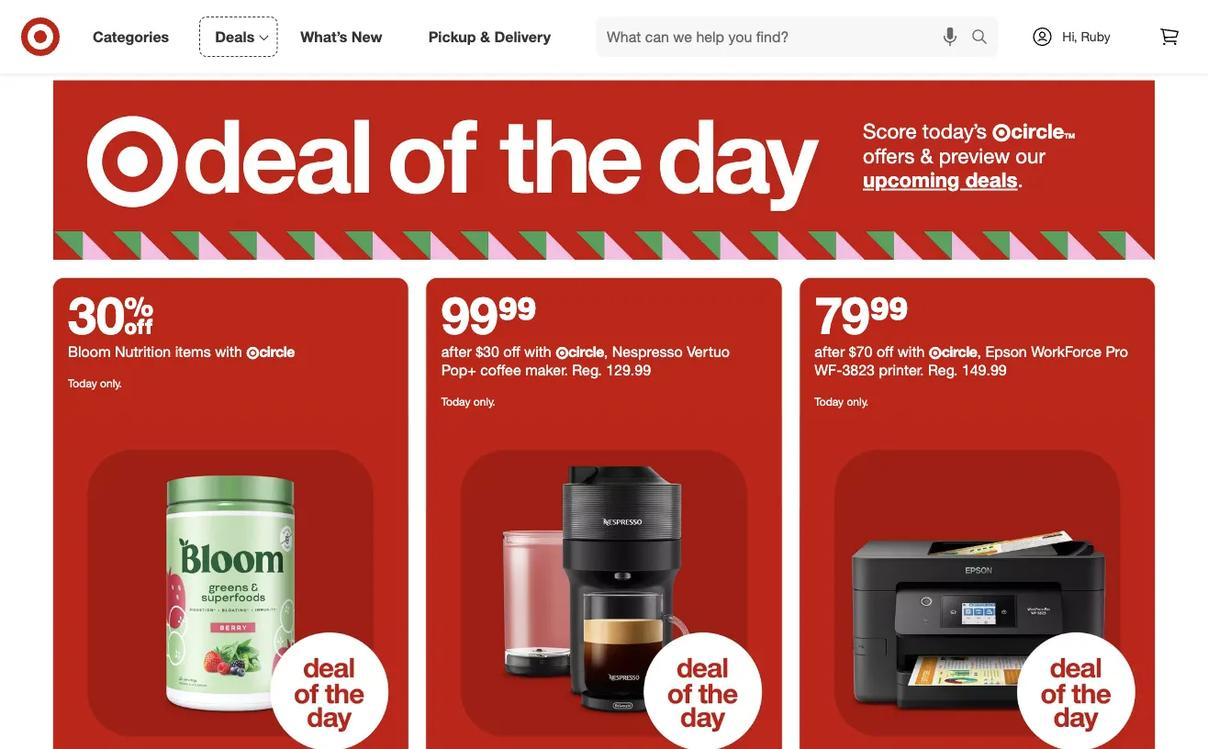 Task type: describe. For each thing, give the bounding box(es) containing it.
bloom nutrition items with
[[68, 343, 246, 361]]

today for 79
[[815, 395, 844, 408]]

bloom
[[68, 343, 111, 361]]

What can we help you find? suggestions appear below search field
[[596, 17, 976, 57]]

1 99 from the left
[[441, 284, 498, 346]]

nespresso
[[612, 343, 683, 361]]

0 horizontal spatial today
[[68, 376, 97, 390]]

99 for 79
[[870, 284, 909, 346]]

after $70 off with
[[815, 343, 929, 361]]

129.99
[[606, 362, 651, 379]]

what's
[[300, 28, 347, 46]]

upcoming
[[863, 167, 960, 193]]

target deal of the day image for after $70 off with
[[800, 416, 1155, 749]]

30
[[68, 284, 154, 346]]

search
[[963, 29, 1007, 47]]

hi,
[[1063, 28, 1078, 45]]

search button
[[963, 17, 1007, 61]]

, nespresso vertuo pop+ coffee maker. reg. 129.99
[[441, 343, 730, 379]]

epson
[[986, 343, 1027, 361]]

target image
[[490, 13, 549, 73]]

off for 79
[[877, 343, 894, 361]]

today only. for 79 99
[[815, 395, 869, 408]]

pickup & delivery link
[[413, 17, 574, 57]]

99 99
[[441, 284, 537, 346]]

tm
[[1065, 131, 1075, 140]]

after for 79
[[815, 343, 845, 361]]

◎
[[993, 122, 1011, 142]]

0 horizontal spatial today only.
[[68, 376, 122, 390]]

maker.
[[525, 362, 568, 379]]

today only. for 99 99
[[441, 395, 495, 408]]

pop+ coffee
[[441, 362, 521, 379]]

target deal of the day image for after $30 off with
[[427, 416, 782, 749]]

1 with from the left
[[215, 343, 242, 361]]

79
[[815, 284, 870, 346]]

wf-
[[815, 362, 842, 379]]

, for 99 99
[[604, 343, 608, 361]]

printer.
[[879, 362, 924, 379]]

deals link
[[199, 17, 278, 57]]

off for 99
[[503, 343, 520, 361]]

with for 99
[[524, 343, 552, 361]]

0 horizontal spatial only.
[[100, 376, 122, 390]]

pickup
[[428, 28, 476, 46]]

after for 99
[[441, 343, 472, 361]]

with for 79
[[898, 343, 925, 361]]

circle for after $70 off with
[[942, 343, 977, 361]]

vertuo
[[687, 343, 730, 361]]

what's new
[[300, 28, 383, 46]]



Task type: vqa. For each thing, say whether or not it's contained in the screenshot.
$59.99 reg
no



Task type: locate. For each thing, give the bounding box(es) containing it.
hi, ruby
[[1063, 28, 1111, 45]]

off right $30
[[503, 343, 520, 361]]

1 horizontal spatial with
[[524, 343, 552, 361]]

2 with from the left
[[524, 343, 552, 361]]

&
[[480, 28, 490, 46], [920, 143, 933, 168]]

reg. inside , nespresso vertuo pop+ coffee maker. reg. 129.99
[[572, 362, 602, 379]]

3 with from the left
[[898, 343, 925, 361]]

1 , from the left
[[604, 343, 608, 361]]

deals
[[966, 167, 1018, 193]]

after up wf-
[[815, 343, 845, 361]]

circle right 'items'
[[259, 343, 295, 361]]

, for 79 99
[[977, 343, 982, 361]]

2 99 from the left
[[498, 284, 537, 346]]

1 horizontal spatial today only.
[[441, 395, 495, 408]]

.
[[1018, 167, 1023, 193]]

2 after from the left
[[815, 343, 845, 361]]

today's
[[923, 118, 987, 143]]

categories
[[93, 28, 169, 46]]

, inside , epson workforce pro wf-3823 printer. reg. 149.99
[[977, 343, 982, 361]]

our
[[1016, 143, 1046, 168]]

1 horizontal spatial &
[[920, 143, 933, 168]]

, up 149.99
[[977, 343, 982, 361]]

99 up printer.
[[870, 284, 909, 346]]

today down bloom
[[68, 376, 97, 390]]

pro
[[1106, 343, 1128, 361]]

& inside 'link'
[[480, 28, 490, 46]]

after
[[441, 343, 472, 361], [815, 343, 845, 361]]

today for 99
[[441, 395, 471, 408]]

categories link
[[77, 17, 192, 57]]

today only. down wf-
[[815, 395, 869, 408]]

circle inside score today's ◎ circle tm offers & preview our upcoming deals .
[[1011, 118, 1065, 143]]

score today's ◎ circle tm offers & preview our upcoming deals .
[[863, 118, 1075, 193]]

after up pop+ coffee
[[441, 343, 472, 361]]

, up 129.99 at right
[[604, 343, 608, 361]]

circle for after $30 off with
[[568, 343, 604, 361]]

today down pop+ coffee
[[441, 395, 471, 408]]

circle
[[1011, 118, 1065, 143], [259, 343, 295, 361], [568, 343, 604, 361], [942, 343, 977, 361]]

149.99
[[962, 362, 1007, 379]]

2 reg. from the left
[[928, 362, 958, 379]]

items
[[175, 343, 211, 361]]

off
[[503, 343, 520, 361], [877, 343, 894, 361]]

reg.
[[572, 362, 602, 379], [928, 362, 958, 379]]

1 horizontal spatial ,
[[977, 343, 982, 361]]

circle up 149.99
[[942, 343, 977, 361]]

99 for 99
[[498, 284, 537, 346]]

$30
[[476, 343, 499, 361]]

3 99 from the left
[[870, 284, 909, 346]]

score
[[863, 118, 917, 143]]

2 off from the left
[[877, 343, 894, 361]]

circle left nespresso
[[568, 343, 604, 361]]

with right 'items'
[[215, 343, 242, 361]]

preview
[[939, 143, 1010, 168]]

1 off from the left
[[503, 343, 520, 361]]

99
[[441, 284, 498, 346], [498, 284, 537, 346], [870, 284, 909, 346]]

deals
[[215, 28, 255, 46]]

only. down pop+ coffee
[[474, 395, 495, 408]]

2 horizontal spatial with
[[898, 343, 925, 361]]

off right $70
[[877, 343, 894, 361]]

0 vertical spatial &
[[480, 28, 490, 46]]

only.
[[100, 376, 122, 390], [474, 395, 495, 408], [847, 395, 869, 408]]

$70
[[849, 343, 873, 361]]

reg. inside , epson workforce pro wf-3823 printer. reg. 149.99
[[928, 362, 958, 379]]

2 horizontal spatial today only.
[[815, 395, 869, 408]]

ruby
[[1081, 28, 1111, 45]]

2 , from the left
[[977, 343, 982, 361]]

circle up .
[[1011, 118, 1065, 143]]

, inside , nespresso vertuo pop+ coffee maker. reg. 129.99
[[604, 343, 608, 361]]

1 after from the left
[[441, 343, 472, 361]]

0 horizontal spatial off
[[503, 343, 520, 361]]

after $30 off with
[[441, 343, 556, 361]]

, epson workforce pro wf-3823 printer. reg. 149.99
[[815, 343, 1128, 379]]

only. for 79
[[847, 395, 869, 408]]

new
[[352, 28, 383, 46]]

99 up maker.
[[498, 284, 537, 346]]

delivery
[[494, 28, 551, 46]]

& inside score today's ◎ circle tm offers & preview our upcoming deals .
[[920, 143, 933, 168]]

79 99
[[815, 284, 909, 346]]

1 horizontal spatial reg.
[[928, 362, 958, 379]]

0 horizontal spatial with
[[215, 343, 242, 361]]

1 horizontal spatial off
[[877, 343, 894, 361]]

reg. left 149.99
[[928, 362, 958, 379]]

circle for bloom nutrition items with
[[259, 343, 295, 361]]

3823
[[842, 362, 875, 379]]

nutrition
[[115, 343, 171, 361]]

0 horizontal spatial ,
[[604, 343, 608, 361]]

only. for 99
[[474, 395, 495, 408]]

1 horizontal spatial after
[[815, 343, 845, 361]]

workforce
[[1031, 343, 1102, 361]]

today only. down pop+ coffee
[[441, 395, 495, 408]]

only. down bloom
[[100, 376, 122, 390]]

target deal of the day image
[[53, 80, 1155, 260], [800, 416, 1155, 749], [53, 416, 408, 749], [427, 416, 782, 749]]

1 horizontal spatial today
[[441, 395, 471, 408]]

& right the offers
[[920, 143, 933, 168]]

& right pickup at the top of page
[[480, 28, 490, 46]]

0 horizontal spatial reg.
[[572, 362, 602, 379]]

1 horizontal spatial only.
[[474, 395, 495, 408]]

offers
[[863, 143, 915, 168]]

today only. down bloom
[[68, 376, 122, 390]]

with up maker.
[[524, 343, 552, 361]]

1 reg. from the left
[[572, 362, 602, 379]]

,
[[604, 343, 608, 361], [977, 343, 982, 361]]

99 up pop+ coffee
[[441, 284, 498, 346]]

reg. right maker.
[[572, 362, 602, 379]]

1 vertical spatial &
[[920, 143, 933, 168]]

only. down 3823
[[847, 395, 869, 408]]

with
[[215, 343, 242, 361], [524, 343, 552, 361], [898, 343, 925, 361]]

2 horizontal spatial only.
[[847, 395, 869, 408]]

with up printer.
[[898, 343, 925, 361]]

today
[[68, 376, 97, 390], [441, 395, 471, 408], [815, 395, 844, 408]]

what's new link
[[285, 17, 406, 57]]

target deal of the day image for bloom nutrition items with
[[53, 416, 408, 749]]

today only.
[[68, 376, 122, 390], [441, 395, 495, 408], [815, 395, 869, 408]]

pickup & delivery
[[428, 28, 551, 46]]

0 horizontal spatial &
[[480, 28, 490, 46]]

2 horizontal spatial today
[[815, 395, 844, 408]]

today down wf-
[[815, 395, 844, 408]]

0 horizontal spatial after
[[441, 343, 472, 361]]



